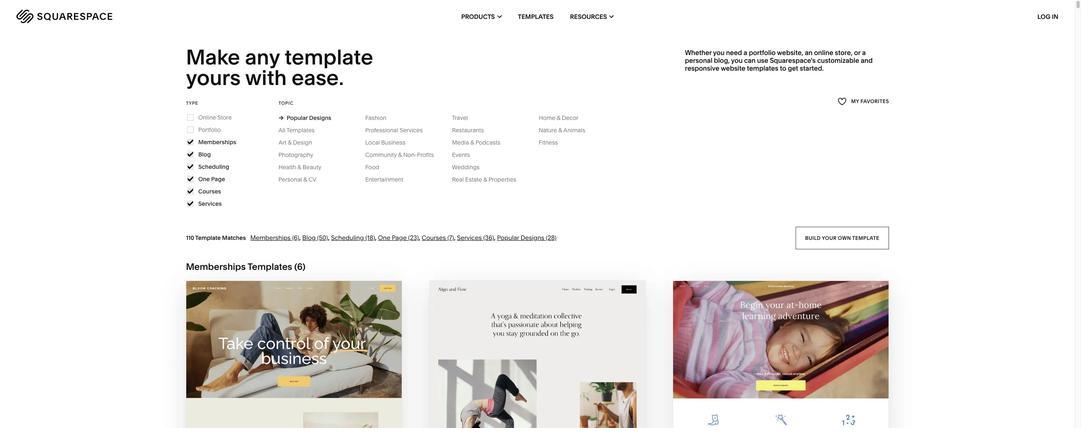 Task type: locate. For each thing, give the bounding box(es) containing it.
nature & animals link
[[539, 127, 593, 134]]

110
[[186, 234, 194, 242]]

1 vertical spatial memberships
[[250, 234, 291, 242]]

template
[[195, 234, 221, 242]]

templates for all templates
[[287, 127, 315, 134]]

1 vertical spatial page
[[392, 234, 407, 242]]

courses left (7)
[[422, 234, 446, 242]]

memberships down portfolio
[[198, 138, 236, 146]]

a right "or"
[[862, 48, 866, 57]]

alignflow
[[534, 409, 582, 418]]

2 vertical spatial services
[[457, 234, 482, 242]]

start with comet button
[[737, 402, 825, 425]]

art & design
[[278, 139, 312, 146]]

1 horizontal spatial services
[[400, 127, 423, 134]]

professional services
[[365, 127, 423, 134]]

& for beauty
[[297, 164, 301, 171]]

templates
[[747, 64, 778, 72]]

0 vertical spatial memberships
[[198, 138, 236, 146]]

2 vertical spatial memberships
[[186, 261, 246, 273]]

art & design link
[[278, 139, 320, 146]]

memberships for memberships
[[198, 138, 236, 146]]

photography
[[278, 151, 313, 159]]

courses down one page
[[198, 188, 221, 195]]

health & beauty link
[[278, 164, 330, 171]]

templates link
[[518, 0, 554, 33]]

0 vertical spatial scheduling
[[198, 163, 229, 171]]

0 vertical spatial blog
[[198, 151, 211, 158]]

travel
[[452, 114, 468, 122]]

1 horizontal spatial template
[[852, 235, 880, 241]]

& for non-
[[398, 151, 402, 159]]

1 vertical spatial designs
[[521, 234, 544, 242]]

designs
[[309, 114, 331, 122], [521, 234, 544, 242]]

(23)
[[408, 234, 419, 242]]

1 vertical spatial services
[[198, 200, 222, 208]]

, left one page (23) 'link'
[[375, 234, 377, 242]]

squarespace logo image
[[16, 9, 112, 23]]

0 vertical spatial courses
[[198, 188, 221, 195]]

professional
[[365, 127, 398, 134]]

scheduling
[[198, 163, 229, 171], [331, 234, 364, 242]]

110 template matches
[[186, 234, 246, 242]]

services right (7)
[[457, 234, 482, 242]]

start inside button
[[484, 409, 509, 418]]

log             in link
[[1037, 13, 1058, 20]]

animals
[[563, 127, 585, 134]]

events
[[452, 151, 470, 159]]

(50)
[[317, 234, 328, 242]]

0 horizontal spatial template
[[285, 44, 373, 70]]

estate
[[465, 176, 482, 183]]

local business link
[[365, 139, 414, 146]]

4 , from the left
[[419, 234, 420, 242]]

popular right (36)
[[497, 234, 519, 242]]

products
[[461, 13, 495, 20]]

responsive
[[685, 64, 719, 72]]

0 vertical spatial template
[[285, 44, 373, 70]]

1 vertical spatial templates
[[287, 127, 315, 134]]

online store
[[198, 114, 232, 121]]

courses (7) link
[[422, 234, 454, 242]]

2 vertical spatial templates
[[248, 261, 292, 273]]

1 horizontal spatial designs
[[521, 234, 544, 242]]

designs up the all templates link
[[309, 114, 331, 122]]

& for podcasts
[[470, 139, 474, 146]]

website
[[721, 64, 745, 72]]

& left cv
[[303, 176, 307, 183]]

local business
[[365, 139, 405, 146]]

nature & animals
[[539, 127, 585, 134]]

home & decor
[[539, 114, 579, 122]]

make any template yours with ease.
[[186, 44, 378, 91]]

fashion
[[365, 114, 386, 122]]

community & non-profits
[[365, 151, 434, 159]]

food link
[[365, 164, 388, 171]]

1 horizontal spatial a
[[862, 48, 866, 57]]

, left the scheduling (18) link
[[328, 234, 330, 242]]

with inside 'button'
[[277, 409, 297, 418]]

resources
[[570, 13, 607, 20]]

& left non-
[[398, 151, 402, 159]]

(36)
[[483, 234, 494, 242]]

1 horizontal spatial popular
[[497, 234, 519, 242]]

bloom
[[299, 409, 330, 418]]

with inside button
[[764, 409, 785, 418]]

blog,
[[714, 56, 730, 65]]

0 vertical spatial page
[[211, 175, 225, 183]]

bloom element
[[186, 281, 402, 428]]

to
[[780, 64, 786, 72]]

1 horizontal spatial page
[[392, 234, 407, 242]]

you left the can
[[731, 56, 743, 65]]

one page (23) link
[[378, 234, 419, 242]]

personal & cv link
[[278, 176, 325, 183]]

2 horizontal spatial services
[[457, 234, 482, 242]]

0 horizontal spatial page
[[211, 175, 225, 183]]

store,
[[835, 48, 853, 57]]

services (36) link
[[457, 234, 494, 242]]

with
[[245, 65, 287, 91], [277, 409, 297, 418], [511, 409, 532, 418], [764, 409, 785, 418]]

& right art
[[288, 139, 292, 146]]

memberships templates ( 6 )
[[186, 261, 306, 273]]

& right estate
[[483, 176, 487, 183]]

& for cv
[[303, 176, 307, 183]]

, left blog (50) 'link'
[[299, 234, 301, 242]]

1 vertical spatial scheduling
[[331, 234, 364, 242]]

0 horizontal spatial designs
[[309, 114, 331, 122]]

start inside 'button'
[[250, 409, 275, 418]]

1 vertical spatial courses
[[422, 234, 446, 242]]

1 vertical spatial popular
[[497, 234, 519, 242]]

0 horizontal spatial scheduling
[[198, 163, 229, 171]]

2 , from the left
[[328, 234, 330, 242]]

services up the business
[[400, 127, 423, 134]]

,
[[299, 234, 301, 242], [328, 234, 330, 242], [375, 234, 377, 242], [419, 234, 420, 242], [454, 234, 456, 242], [494, 234, 496, 242]]

memberships down 110 template matches
[[186, 261, 246, 273]]

one page
[[198, 175, 225, 183]]

community
[[365, 151, 397, 159]]

popular designs (28) link
[[497, 234, 557, 242]]

memberships
[[198, 138, 236, 146], [250, 234, 291, 242], [186, 261, 246, 273]]

0 horizontal spatial courses
[[198, 188, 221, 195]]

0 horizontal spatial services
[[198, 200, 222, 208]]

0 vertical spatial designs
[[309, 114, 331, 122]]

0 horizontal spatial a
[[744, 48, 747, 57]]

with up topic
[[245, 65, 287, 91]]

yours
[[186, 65, 241, 91]]

weddings link
[[452, 164, 488, 171]]

0 horizontal spatial popular
[[287, 114, 308, 122]]

, left services (36) link
[[454, 234, 456, 242]]

start inside button
[[737, 409, 762, 418]]

3 start from the left
[[737, 409, 762, 418]]

, left courses (7) link
[[419, 234, 420, 242]]

make
[[186, 44, 240, 70]]

(
[[294, 261, 297, 273]]

2 horizontal spatial start
[[737, 409, 762, 418]]

& right health
[[297, 164, 301, 171]]

1 vertical spatial one
[[378, 234, 390, 242]]

build your own template button
[[796, 227, 889, 250]]

designs left (28)
[[521, 234, 544, 242]]

with inside button
[[511, 409, 532, 418]]

1 horizontal spatial you
[[731, 56, 743, 65]]

or
[[854, 48, 861, 57]]

0 horizontal spatial one
[[198, 175, 210, 183]]

all templates
[[278, 127, 315, 134]]

popular up "all templates"
[[287, 114, 308, 122]]

1 horizontal spatial courses
[[422, 234, 446, 242]]

template inside button
[[852, 235, 880, 241]]

(6)
[[292, 234, 299, 242]]

food
[[365, 164, 379, 171]]

1 start from the left
[[250, 409, 275, 418]]

1 vertical spatial blog
[[302, 234, 316, 242]]

1 horizontal spatial start
[[484, 409, 509, 418]]

scheduling up one page
[[198, 163, 229, 171]]

& right the media
[[470, 139, 474, 146]]

1 horizontal spatial one
[[378, 234, 390, 242]]

3 , from the left
[[375, 234, 377, 242]]

home & decor link
[[539, 114, 587, 122]]

squarespace's
[[770, 56, 816, 65]]

& for design
[[288, 139, 292, 146]]

can
[[744, 56, 756, 65]]

you left need
[[713, 48, 725, 57]]

start for start with alignflow
[[484, 409, 509, 418]]

0 horizontal spatial start
[[250, 409, 275, 418]]

1 vertical spatial template
[[852, 235, 880, 241]]

page
[[211, 175, 225, 183], [392, 234, 407, 242]]

courses
[[198, 188, 221, 195], [422, 234, 446, 242]]

, left popular designs (28) link
[[494, 234, 496, 242]]

blog right (6)
[[302, 234, 316, 242]]

0 vertical spatial templates
[[518, 13, 554, 20]]

design
[[293, 139, 312, 146]]

favorites
[[860, 98, 889, 105]]

& right nature
[[558, 127, 562, 134]]

blog (50) link
[[302, 234, 328, 242]]

0 vertical spatial one
[[198, 175, 210, 183]]

travel link
[[452, 114, 476, 122]]

2 start from the left
[[484, 409, 509, 418]]

with left alignflow
[[511, 409, 532, 418]]

)
[[303, 261, 306, 273]]

memberships left (6)
[[250, 234, 291, 242]]

services down one page
[[198, 200, 222, 208]]

with left comet
[[764, 409, 785, 418]]

a right need
[[744, 48, 747, 57]]

1 horizontal spatial scheduling
[[331, 234, 364, 242]]

5 , from the left
[[454, 234, 456, 242]]

blog down portfolio
[[198, 151, 211, 158]]

& right home
[[557, 114, 561, 122]]

with left bloom
[[277, 409, 297, 418]]

scheduling left (18)
[[331, 234, 364, 242]]



Task type: vqa. For each thing, say whether or not it's contained in the screenshot.
'focused'
no



Task type: describe. For each thing, give the bounding box(es) containing it.
an
[[805, 48, 813, 57]]

portfolio
[[198, 126, 221, 134]]

podcasts
[[476, 139, 500, 146]]

nature
[[539, 127, 557, 134]]

start with alignflow
[[484, 409, 582, 418]]

non-
[[403, 151, 417, 159]]

bloom image
[[186, 281, 402, 428]]

products button
[[461, 0, 502, 33]]

start with bloom
[[250, 409, 330, 418]]

2 a from the left
[[862, 48, 866, 57]]

store
[[217, 114, 232, 121]]

my favorites link
[[838, 96, 889, 107]]

media
[[452, 139, 469, 146]]

properties
[[488, 176, 516, 183]]

get
[[788, 64, 798, 72]]

(7)
[[447, 234, 454, 242]]

alignflow image
[[430, 281, 645, 428]]

with for start with bloom
[[277, 409, 297, 418]]

(28)
[[546, 234, 557, 242]]

squarespace logo link
[[16, 9, 225, 23]]

media & podcasts link
[[452, 139, 509, 146]]

alignflow element
[[430, 281, 645, 428]]

scheduling (18) link
[[331, 234, 375, 242]]

community & non-profits link
[[365, 151, 442, 159]]

0 vertical spatial popular
[[287, 114, 308, 122]]

memberships (6) , blog (50) , scheduling (18) , one page (23) , courses (7) , services (36) , popular designs (28)
[[250, 234, 557, 242]]

photography link
[[278, 151, 321, 159]]

1 a from the left
[[744, 48, 747, 57]]

(18)
[[365, 234, 375, 242]]

beauty
[[303, 164, 321, 171]]

memberships for memberships (6) , blog (50) , scheduling (18) , one page (23) , courses (7) , services (36) , popular designs (28)
[[250, 234, 291, 242]]

6
[[297, 261, 303, 273]]

events link
[[452, 151, 478, 159]]

memberships for memberships templates ( 6 )
[[186, 261, 246, 273]]

matches
[[222, 234, 246, 242]]

start with bloom button
[[250, 402, 338, 425]]

fitness link
[[539, 139, 566, 146]]

started.
[[800, 64, 824, 72]]

personal
[[685, 56, 712, 65]]

need
[[726, 48, 742, 57]]

fashion link
[[365, 114, 395, 122]]

templates for memberships templates ( 6 )
[[248, 261, 292, 273]]

online
[[814, 48, 833, 57]]

log
[[1037, 13, 1051, 20]]

1 , from the left
[[299, 234, 301, 242]]

build
[[805, 235, 821, 241]]

start for start with comet
[[737, 409, 762, 418]]

0 horizontal spatial you
[[713, 48, 725, 57]]

my favorites
[[851, 98, 889, 105]]

ease.
[[292, 65, 344, 91]]

topic
[[278, 100, 294, 106]]

with inside make any template yours with ease.
[[245, 65, 287, 91]]

whether
[[685, 48, 712, 57]]

entertainment link
[[365, 176, 412, 183]]

all templates link
[[278, 127, 323, 134]]

art
[[278, 139, 286, 146]]

memberships (6) link
[[250, 234, 299, 242]]

fitness
[[539, 139, 558, 146]]

start with alignflow button
[[484, 402, 591, 425]]

comet image
[[673, 281, 889, 428]]

start with comet
[[737, 409, 816, 418]]

popular designs
[[287, 114, 331, 122]]

restaurants link
[[452, 127, 492, 134]]

6 , from the left
[[494, 234, 496, 242]]

my
[[851, 98, 859, 105]]

online
[[198, 114, 216, 121]]

health
[[278, 164, 296, 171]]

with for start with alignflow
[[511, 409, 532, 418]]

with for start with comet
[[764, 409, 785, 418]]

real
[[452, 176, 464, 183]]

customizable
[[817, 56, 859, 65]]

personal & cv
[[278, 176, 317, 183]]

health & beauty
[[278, 164, 321, 171]]

any
[[245, 44, 280, 70]]

0 vertical spatial services
[[400, 127, 423, 134]]

build your own template
[[805, 235, 880, 241]]

real estate & properties
[[452, 176, 516, 183]]

professional services link
[[365, 127, 431, 134]]

website,
[[777, 48, 803, 57]]

template inside make any template yours with ease.
[[285, 44, 373, 70]]

& for animals
[[558, 127, 562, 134]]

personal
[[278, 176, 302, 183]]

& for decor
[[557, 114, 561, 122]]

type
[[186, 100, 198, 106]]

0 horizontal spatial blog
[[198, 151, 211, 158]]

cv
[[308, 176, 317, 183]]

restaurants
[[452, 127, 484, 134]]

in
[[1052, 13, 1058, 20]]

1 horizontal spatial blog
[[302, 234, 316, 242]]

home
[[539, 114, 555, 122]]

weddings
[[452, 164, 480, 171]]

comet element
[[673, 281, 889, 428]]

start for start with bloom
[[250, 409, 275, 418]]

comet
[[787, 409, 816, 418]]

use
[[757, 56, 768, 65]]

real estate & properties link
[[452, 176, 525, 183]]

profits
[[417, 151, 434, 159]]



